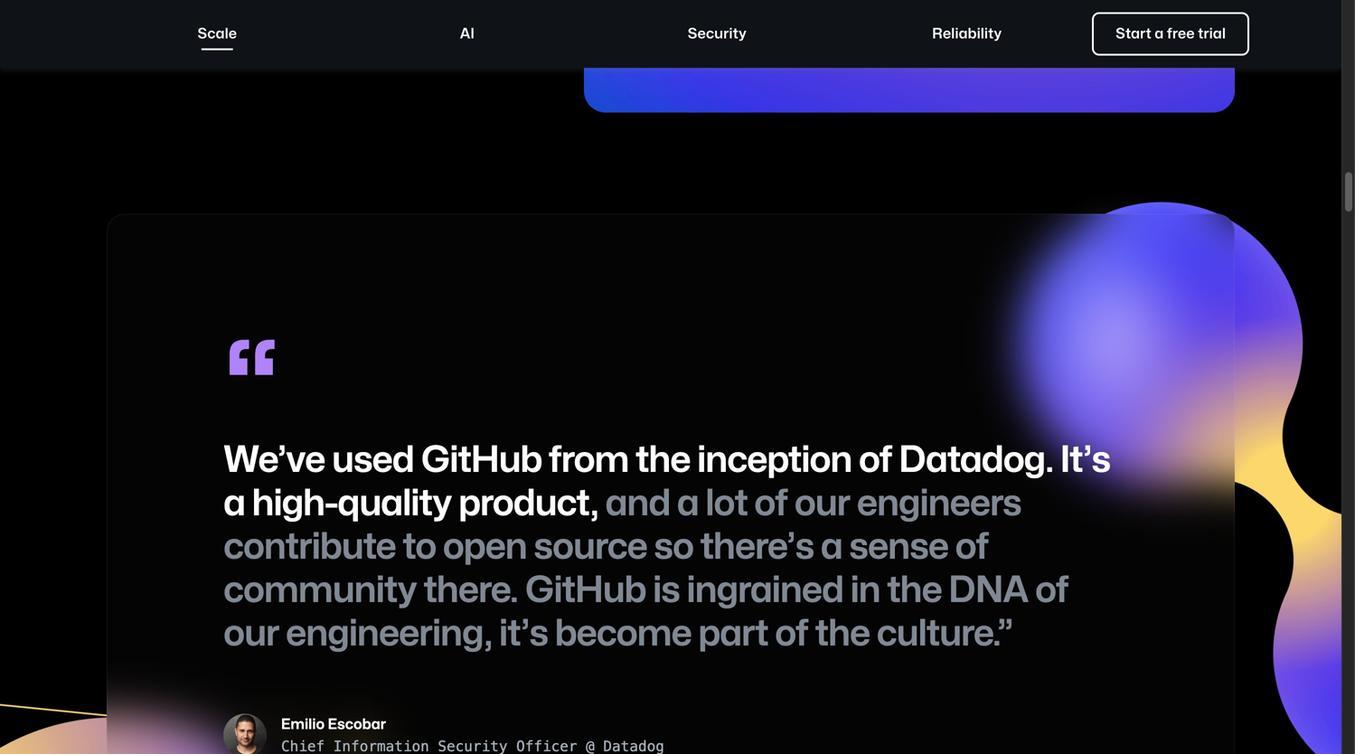Task type: locate. For each thing, give the bounding box(es) containing it.
our
[[795, 487, 850, 521], [223, 617, 279, 652]]

1 vertical spatial our
[[223, 617, 279, 652]]

in
[[850, 573, 880, 608]]

github inside and a lot of our engineers contribute to open source so there's a sense of community there. github is ingrained in the dna of our engineering, it's become part of the culture."
[[525, 573, 646, 608]]

decorative element image
[[889, 90, 1355, 754]]

security
[[688, 27, 747, 41]]

start
[[1116, 27, 1152, 41]]

and
[[605, 487, 670, 521]]

a
[[1155, 27, 1164, 41], [223, 487, 245, 521], [677, 487, 699, 521], [821, 530, 842, 565]]

github
[[421, 443, 542, 478], [525, 573, 646, 608]]

from
[[549, 443, 629, 478]]

0 vertical spatial github
[[421, 443, 542, 478]]

reliability link
[[843, 12, 1091, 56]]

of up engineers
[[859, 443, 892, 478]]

ai
[[460, 27, 475, 41]]

of
[[859, 443, 892, 478], [754, 487, 788, 521], [955, 530, 989, 565], [1035, 573, 1069, 608], [775, 617, 808, 652]]

high-
[[252, 487, 338, 521]]

github up product,
[[421, 443, 542, 478]]

dna
[[949, 573, 1029, 608]]

our down inception
[[795, 487, 850, 521]]

free
[[1167, 27, 1195, 41]]

so
[[654, 530, 693, 565]]

lot
[[706, 487, 748, 521]]

scale
[[197, 27, 237, 41]]

it's
[[499, 617, 548, 652]]

the up the and
[[636, 443, 690, 478]]

"
[[223, 332, 281, 437]]

inception
[[697, 443, 852, 478]]

the
[[636, 443, 690, 478], [887, 573, 942, 608], [815, 617, 870, 652]]

the down in on the right bottom of page
[[815, 617, 870, 652]]

2 vertical spatial the
[[815, 617, 870, 652]]

our down community
[[223, 617, 279, 652]]

engineers
[[857, 487, 1021, 521]]

engineering,
[[286, 617, 492, 652]]

github down source
[[525, 573, 646, 608]]

start a free trial link
[[1092, 12, 1250, 56]]

datadog.
[[899, 443, 1054, 478]]

1 horizontal spatial our
[[795, 487, 850, 521]]

0 vertical spatial our
[[795, 487, 850, 521]]

a down we've
[[223, 487, 245, 521]]

the down sense
[[887, 573, 942, 608]]

quality
[[338, 487, 452, 521]]

1 vertical spatial github
[[525, 573, 646, 608]]

a left sense
[[821, 530, 842, 565]]

2 horizontal spatial the
[[887, 573, 942, 608]]

part
[[698, 617, 768, 652]]

there's
[[700, 530, 814, 565]]

0 horizontal spatial the
[[636, 443, 690, 478]]

scale link
[[93, 12, 341, 56]]

0 vertical spatial the
[[636, 443, 690, 478]]

contribute
[[223, 530, 396, 565]]

of up dna
[[955, 530, 989, 565]]

emilio escobar's avatar image
[[223, 714, 267, 754]]

is
[[653, 573, 680, 608]]

a left lot
[[677, 487, 699, 521]]



Task type: vqa. For each thing, say whether or not it's contained in the screenshot.
MATCHKIND inside the MatchKind in the docs for more details.
no



Task type: describe. For each thing, give the bounding box(es) containing it.
we've
[[223, 443, 325, 478]]

trial
[[1198, 27, 1226, 41]]

of inside we've used github from the inception of datadog. it's a high-quality product,
[[859, 443, 892, 478]]

we've used github from the inception of datadog. it's a high-quality product,
[[223, 443, 1110, 521]]

become
[[555, 617, 691, 652]]

0 horizontal spatial our
[[223, 617, 279, 652]]

sense
[[849, 530, 949, 565]]

and a lot of our engineers contribute to open source so there's a sense of community there. github is ingrained in the dna of our engineering, it's become part of the culture."
[[223, 487, 1069, 652]]

open
[[443, 530, 527, 565]]

start a free trial
[[1116, 27, 1226, 41]]

a left free
[[1155, 27, 1164, 41]]

of right dna
[[1035, 573, 1069, 608]]

of down inception
[[754, 487, 788, 521]]

github inside we've used github from the inception of datadog. it's a high-quality product,
[[421, 443, 542, 478]]

security link
[[593, 12, 841, 56]]

the inside we've used github from the inception of datadog. it's a high-quality product,
[[636, 443, 690, 478]]

source
[[534, 530, 647, 565]]

to
[[403, 530, 436, 565]]

of down ingrained
[[775, 617, 808, 652]]

emilio
[[281, 718, 325, 732]]

emilio escobar
[[281, 718, 386, 732]]

used
[[332, 443, 414, 478]]

it's
[[1060, 443, 1110, 478]]

community
[[223, 573, 417, 608]]

product,
[[458, 487, 599, 521]]

escobar
[[328, 718, 386, 732]]

ingrained
[[687, 573, 844, 608]]

there.
[[423, 573, 518, 608]]

reliability
[[932, 27, 1002, 41]]

1 horizontal spatial the
[[815, 617, 870, 652]]

1 vertical spatial the
[[887, 573, 942, 608]]

culture."
[[877, 617, 1013, 652]]

a inside we've used github from the inception of datadog. it's a high-quality product,
[[223, 487, 245, 521]]

ai link
[[343, 12, 591, 56]]



